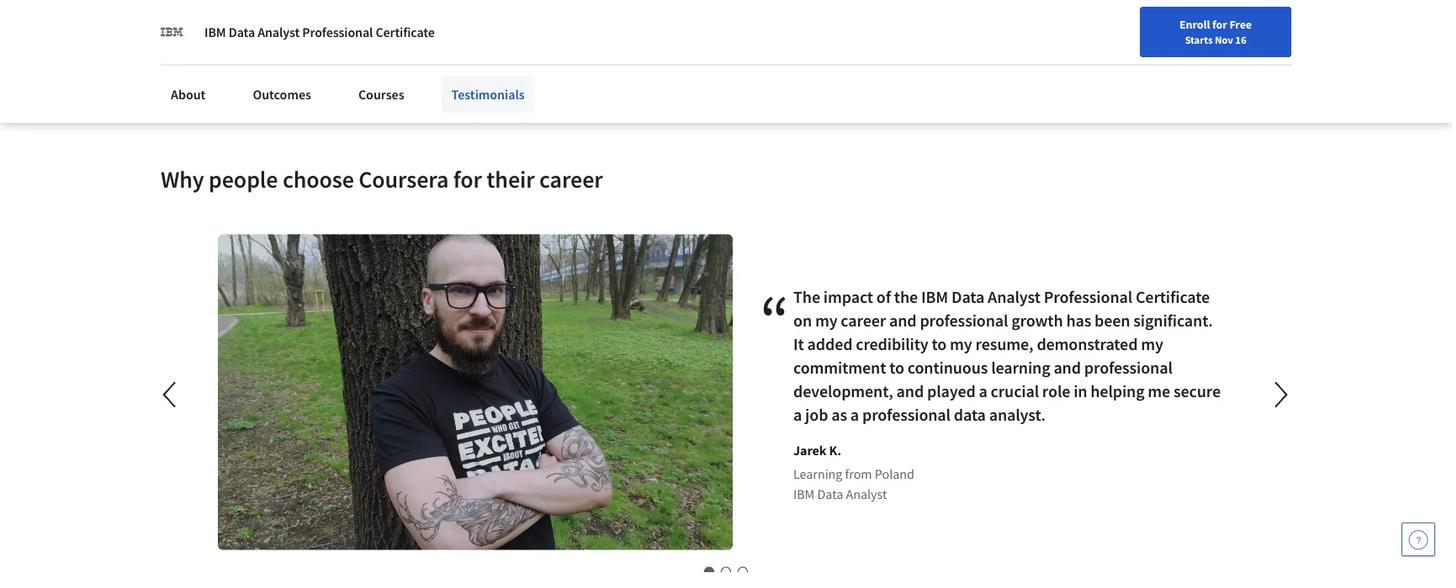 Task type: describe. For each thing, give the bounding box(es) containing it.
to right "up"
[[386, 64, 398, 81]]

and left played at the bottom of page
[[897, 381, 924, 402]]

universities link
[[242, 0, 343, 34]]

ibm for jarek
[[794, 486, 815, 502]]

degree credit eligible
[[252, 13, 403, 34]]

analyst for jarek
[[846, 486, 887, 502]]

0 vertical spatial professional
[[302, 24, 373, 40]]

impact
[[824, 287, 874, 308]]

testimonials
[[452, 86, 525, 103]]

learning
[[794, 465, 843, 482]]

data for jarek
[[818, 486, 844, 502]]

career inside " the impact of the ibm data analyst professional certificate on my career and professional growth has been significant. it added credibility to my resume, demonstrated my commitment to continuous learning and professional development, and played a crucial role in helping me secure a job as a professional data analyst.
[[841, 310, 886, 331]]

more
[[530, 64, 559, 81]]

specific
[[1147, 44, 1189, 61]]

crucial
[[991, 381, 1039, 402]]

added
[[808, 334, 853, 355]]

this professional certificate has ace® recommendation. it is eligible for college credit at participating u.s. colleges and universities. note: the decision to accept specific credit recommendations is up to each institution.
[[252, 44, 1225, 81]]

about
[[171, 86, 206, 103]]

why
[[161, 164, 204, 194]]

u.s.
[[818, 44, 840, 61]]

this
[[252, 44, 275, 61]]

nov
[[1215, 33, 1234, 46]]

0 horizontal spatial credit
[[305, 13, 347, 34]]

ace®
[[433, 44, 461, 61]]

in
[[1074, 381, 1088, 402]]

ace logo image
[[188, 12, 238, 63]]

credibility
[[856, 334, 929, 355]]

help center image
[[1409, 529, 1429, 550]]

k.
[[829, 442, 842, 459]]

been
[[1095, 310, 1131, 331]]

eligible inside this professional certificate has ace® recommendation. it is eligible for college credit at participating u.s. colleges and universities. note: the decision to accept specific credit recommendations is up to each institution.
[[589, 44, 630, 61]]

certificate inside this professional certificate has ace® recommendation. it is eligible for college credit at participating u.s. colleges and universities. note: the decision to accept specific credit recommendations is up to each institution.
[[350, 44, 408, 61]]

the inside " the impact of the ibm data analyst professional certificate on my career and professional growth has been significant. it added credibility to my resume, demonstrated my commitment to continuous learning and professional development, and played a crucial role in helping me secure a job as a professional data analyst.
[[794, 287, 821, 308]]

secure
[[1174, 381, 1221, 402]]

learn more link
[[495, 64, 559, 81]]

on
[[794, 310, 812, 331]]

2 vertical spatial professional
[[863, 404, 951, 425]]

played
[[928, 381, 976, 402]]

development,
[[794, 381, 894, 402]]

16
[[1236, 33, 1247, 46]]

recommendation.
[[463, 44, 564, 61]]

the inside this professional certificate has ace® recommendation. it is eligible for college credit at participating u.s. colleges and universities. note: the decision to accept specific credit recommendations is up to each institution.
[[1019, 44, 1040, 61]]

role
[[1043, 381, 1071, 402]]

professional inside " the impact of the ibm data analyst professional certificate on my career and professional growth has been significant. it added credibility to my resume, demonstrated my commitment to continuous learning and professional development, and played a crucial role in helping me secure a job as a professional data analyst.
[[1044, 287, 1133, 308]]

0 horizontal spatial is
[[357, 64, 366, 81]]

poland
[[875, 465, 915, 482]]

degree
[[252, 13, 302, 34]]

choose
[[283, 164, 354, 194]]

jarek k. learning from poland ibm data analyst
[[794, 442, 915, 502]]

certificate inside " the impact of the ibm data analyst professional certificate on my career and professional growth has been significant. it added credibility to my resume, demonstrated my commitment to continuous learning and professional development, and played a crucial role in helping me secure a job as a professional data analyst.
[[1136, 287, 1210, 308]]

english button
[[1099, 34, 1201, 88]]

courses
[[358, 86, 404, 103]]

their
[[487, 164, 535, 194]]

to up continuous
[[932, 334, 947, 355]]

2 horizontal spatial my
[[1142, 334, 1164, 355]]

1 vertical spatial professional
[[1085, 357, 1173, 378]]

data for "
[[952, 287, 985, 308]]

accept
[[1107, 44, 1144, 61]]

0 horizontal spatial eligible
[[350, 13, 403, 34]]

demonstrated
[[1037, 334, 1138, 355]]

resume,
[[976, 334, 1034, 355]]

recommendations
[[252, 64, 355, 81]]

1 horizontal spatial credit
[[694, 44, 727, 61]]

college
[[651, 44, 691, 61]]

from
[[846, 465, 872, 482]]

0 horizontal spatial a
[[794, 404, 802, 425]]

learn
[[495, 64, 527, 81]]

learning
[[992, 357, 1051, 378]]

decision
[[1043, 44, 1090, 61]]

free
[[1230, 17, 1252, 32]]

0 horizontal spatial career
[[540, 164, 603, 194]]

job
[[806, 404, 828, 425]]

go to previous testimonial image
[[163, 382, 176, 408]]

outcomes link
[[243, 76, 321, 113]]

institution.
[[430, 64, 492, 81]]

ibm data analyst professional certificate
[[205, 24, 435, 40]]

"
[[760, 276, 790, 365]]

2 horizontal spatial credit
[[1192, 44, 1225, 61]]

me
[[1148, 381, 1171, 402]]

2 vertical spatial for
[[453, 164, 482, 194]]



Task type: locate. For each thing, give the bounding box(es) containing it.
1 vertical spatial career
[[841, 310, 886, 331]]

is right recommendation.
[[577, 44, 586, 61]]

and right colleges
[[891, 44, 913, 61]]

up
[[369, 64, 384, 81]]

professional
[[302, 24, 373, 40], [278, 44, 347, 61], [1044, 287, 1133, 308]]

growth
[[1012, 310, 1063, 331]]

certificate
[[376, 24, 435, 40], [350, 44, 408, 61], [1136, 287, 1210, 308]]

1 vertical spatial is
[[357, 64, 366, 81]]

enroll for free starts nov 16
[[1180, 17, 1252, 46]]

2 vertical spatial certificate
[[1136, 287, 1210, 308]]

is
[[577, 44, 586, 61], [357, 64, 366, 81]]

professional
[[920, 310, 1009, 331], [1085, 357, 1173, 378], [863, 404, 951, 425]]

and inside this professional certificate has ace® recommendation. it is eligible for college credit at participating u.s. colleges and universities. note: the decision to accept specific credit recommendations is up to each institution.
[[891, 44, 913, 61]]

0 vertical spatial data
[[229, 24, 255, 40]]

professional up resume,
[[920, 310, 1009, 331]]

1 horizontal spatial ibm
[[794, 486, 815, 502]]

find your new career
[[986, 53, 1091, 68]]

has up each
[[410, 44, 430, 61]]

significant.
[[1134, 310, 1213, 331]]

it right recommendation.
[[567, 44, 575, 61]]

0 horizontal spatial has
[[410, 44, 430, 61]]

professional inside this professional certificate has ace® recommendation. it is eligible for college credit at participating u.s. colleges and universities. note: the decision to accept specific credit recommendations is up to each institution.
[[278, 44, 347, 61]]

outcomes
[[253, 86, 311, 103]]

my down significant.
[[1142, 334, 1164, 355]]

1 vertical spatial for
[[633, 44, 649, 61]]

ibm inside " the impact of the ibm data analyst professional certificate on my career and professional growth has been significant. it added credibility to my resume, demonstrated my commitment to continuous learning and professional development, and played a crucial role in helping me secure a job as a professional data analyst.
[[922, 287, 949, 308]]

a
[[979, 381, 988, 402], [794, 404, 802, 425], [851, 404, 859, 425]]

the right note:
[[1019, 44, 1040, 61]]

ibm right ibm icon
[[205, 24, 226, 40]]

0 vertical spatial analyst
[[258, 24, 300, 40]]

0 horizontal spatial data
[[229, 24, 255, 40]]

why people choose coursera for their career
[[161, 164, 603, 194]]

my
[[815, 310, 838, 331], [950, 334, 973, 355], [1142, 334, 1164, 355]]

0 vertical spatial it
[[567, 44, 575, 61]]

data inside jarek k. learning from poland ibm data analyst
[[818, 486, 844, 502]]

data up 'this'
[[229, 24, 255, 40]]

1 vertical spatial it
[[794, 334, 804, 355]]

analyst.
[[990, 404, 1046, 425]]

is left "up"
[[357, 64, 366, 81]]

1 horizontal spatial is
[[577, 44, 586, 61]]

professional up 'recommendations'
[[302, 24, 373, 40]]

for inside enroll for free starts nov 16
[[1213, 17, 1228, 32]]

a right the as
[[851, 404, 859, 425]]

professional down the ibm data analyst professional certificate
[[278, 44, 347, 61]]

of
[[877, 287, 891, 308]]

a left job
[[794, 404, 802, 425]]

0 horizontal spatial it
[[567, 44, 575, 61]]

find
[[986, 53, 1007, 68]]

each
[[401, 64, 428, 81]]

career down impact
[[841, 310, 886, 331]]

data up resume,
[[952, 287, 985, 308]]

the
[[1019, 44, 1040, 61], [794, 287, 821, 308]]

1 horizontal spatial my
[[950, 334, 973, 355]]

1 horizontal spatial analyst
[[846, 486, 887, 502]]

2 horizontal spatial data
[[952, 287, 985, 308]]

0 vertical spatial eligible
[[350, 13, 403, 34]]

my right on
[[815, 310, 838, 331]]

colleges
[[843, 44, 888, 61]]

courses link
[[348, 76, 415, 113]]

helping
[[1091, 381, 1145, 402]]

to down credibility on the right of page
[[890, 357, 905, 378]]

new
[[1034, 53, 1056, 68]]

for left their
[[453, 164, 482, 194]]

and
[[891, 44, 913, 61], [890, 310, 917, 331], [1054, 357, 1081, 378], [897, 381, 924, 402]]

certificate up significant.
[[1136, 287, 1210, 308]]

it
[[567, 44, 575, 61], [794, 334, 804, 355]]

0 vertical spatial for
[[1213, 17, 1228, 32]]

has inside this professional certificate has ace® recommendation. it is eligible for college credit at participating u.s. colleges and universities. note: the decision to accept specific credit recommendations is up to each institution.
[[410, 44, 430, 61]]

learn more
[[495, 64, 559, 81]]

it down on
[[794, 334, 804, 355]]

1 horizontal spatial for
[[633, 44, 649, 61]]

about link
[[161, 76, 216, 113]]

1 horizontal spatial the
[[1019, 44, 1040, 61]]

0 vertical spatial career
[[540, 164, 603, 194]]

1 horizontal spatial a
[[851, 404, 859, 425]]

0 vertical spatial the
[[1019, 44, 1040, 61]]

credit left show notifications image on the right of page
[[1192, 44, 1225, 61]]

1 horizontal spatial career
[[841, 310, 886, 331]]

testimonials link
[[442, 76, 535, 113]]

1 vertical spatial certificate
[[350, 44, 408, 61]]

credit right degree
[[305, 13, 347, 34]]

" the impact of the ibm data analyst professional certificate on my career and professional growth has been significant. it added credibility to my resume, demonstrated my commitment to continuous learning and professional development, and played a crucial role in helping me secure a job as a professional data analyst.
[[760, 276, 1221, 425]]

for up nov
[[1213, 17, 1228, 32]]

1 vertical spatial eligible
[[589, 44, 630, 61]]

as
[[832, 404, 848, 425]]

0 vertical spatial certificate
[[376, 24, 435, 40]]

professional up helping
[[1085, 357, 1173, 378]]

1 horizontal spatial has
[[1067, 310, 1092, 331]]

data inside " the impact of the ibm data analyst professional certificate on my career and professional growth has been significant. it added credibility to my resume, demonstrated my commitment to continuous learning and professional development, and played a crucial role in helping me secure a job as a professional data analyst.
[[952, 287, 985, 308]]

career
[[540, 164, 603, 194], [841, 310, 886, 331]]

ibm image
[[161, 20, 184, 44]]

2 horizontal spatial analyst
[[988, 287, 1041, 308]]

2 horizontal spatial a
[[979, 381, 988, 402]]

enroll
[[1180, 17, 1211, 32]]

None search field
[[240, 44, 644, 78]]

continuous
[[908, 357, 988, 378]]

the
[[895, 287, 918, 308]]

at
[[729, 44, 740, 61]]

0 horizontal spatial the
[[794, 287, 821, 308]]

analyst down from
[[846, 486, 887, 502]]

credit
[[305, 13, 347, 34], [694, 44, 727, 61], [1192, 44, 1225, 61]]

2 vertical spatial ibm
[[794, 486, 815, 502]]

data
[[954, 404, 986, 425]]

0 horizontal spatial for
[[453, 164, 482, 194]]

has
[[410, 44, 430, 61], [1067, 310, 1092, 331]]

universities
[[268, 8, 336, 25]]

analyst inside jarek k. learning from poland ibm data analyst
[[846, 486, 887, 502]]

1 horizontal spatial data
[[818, 486, 844, 502]]

2 vertical spatial data
[[818, 486, 844, 502]]

0 vertical spatial has
[[410, 44, 430, 61]]

career
[[1059, 53, 1091, 68]]

go to next testimonial image
[[1263, 374, 1301, 415]]

for
[[1213, 17, 1228, 32], [633, 44, 649, 61], [453, 164, 482, 194]]

go to previous testimonial image
[[152, 374, 190, 415]]

1 horizontal spatial eligible
[[589, 44, 630, 61]]

english
[[1130, 53, 1171, 69]]

0 vertical spatial is
[[577, 44, 586, 61]]

has inside " the impact of the ibm data analyst professional certificate on my career and professional growth has been significant. it added credibility to my resume, demonstrated my commitment to continuous learning and professional development, and played a crucial role in helping me secure a job as a professional data analyst.
[[1067, 310, 1092, 331]]

1 vertical spatial professional
[[278, 44, 347, 61]]

for left college
[[633, 44, 649, 61]]

universities.
[[915, 44, 983, 61]]

professional up been
[[1044, 287, 1133, 308]]

0 vertical spatial professional
[[920, 310, 1009, 331]]

2 vertical spatial professional
[[1044, 287, 1133, 308]]

1 vertical spatial the
[[794, 287, 821, 308]]

2 vertical spatial analyst
[[846, 486, 887, 502]]

credit left at
[[694, 44, 727, 61]]

analyst for "
[[988, 287, 1041, 308]]

1 vertical spatial ibm
[[922, 287, 949, 308]]

certificate up each
[[376, 24, 435, 40]]

jarek
[[794, 442, 827, 459]]

starts
[[1185, 33, 1213, 46]]

1 horizontal spatial it
[[794, 334, 804, 355]]

1 vertical spatial data
[[952, 287, 985, 308]]

it inside this professional certificate has ace® recommendation. it is eligible for college credit at participating u.s. colleges and universities. note: the decision to accept specific credit recommendations is up to each institution.
[[567, 44, 575, 61]]

people
[[209, 164, 278, 194]]

career right their
[[540, 164, 603, 194]]

a up data
[[979, 381, 988, 402]]

for inside this professional certificate has ace® recommendation. it is eligible for college credit at participating u.s. colleges and universities. note: the decision to accept specific credit recommendations is up to each institution.
[[633, 44, 649, 61]]

and up role
[[1054, 357, 1081, 378]]

participating
[[743, 44, 815, 61]]

0 horizontal spatial analyst
[[258, 24, 300, 40]]

my up continuous
[[950, 334, 973, 355]]

ibm down learning
[[794, 486, 815, 502]]

has up demonstrated
[[1067, 310, 1092, 331]]

analyst inside " the impact of the ibm data analyst professional certificate on my career and professional growth has been significant. it added credibility to my resume, demonstrated my commitment to continuous learning and professional development, and played a crucial role in helping me secure a job as a professional data analyst.
[[988, 287, 1041, 308]]

analyst
[[258, 24, 300, 40], [988, 287, 1041, 308], [846, 486, 887, 502]]

ibm
[[205, 24, 226, 40], [922, 287, 949, 308], [794, 486, 815, 502]]

coursera
[[359, 164, 449, 194]]

certificate up "up"
[[350, 44, 408, 61]]

it inside " the impact of the ibm data analyst professional certificate on my career and professional growth has been significant. it added credibility to my resume, demonstrated my commitment to continuous learning and professional development, and played a crucial role in helping me secure a job as a professional data analyst.
[[794, 334, 804, 355]]

your
[[1010, 53, 1032, 68]]

analyst up 'this'
[[258, 24, 300, 40]]

ibm for "
[[922, 287, 949, 308]]

note:
[[986, 44, 1016, 61]]

to right career
[[1093, 44, 1104, 61]]

data
[[229, 24, 255, 40], [952, 287, 985, 308], [818, 486, 844, 502]]

eligible left college
[[589, 44, 630, 61]]

0 vertical spatial ibm
[[205, 24, 226, 40]]

1 vertical spatial analyst
[[988, 287, 1041, 308]]

commitment
[[794, 357, 887, 378]]

the up on
[[794, 287, 821, 308]]

data down learning
[[818, 486, 844, 502]]

slides element
[[191, 563, 1262, 573]]

0 horizontal spatial ibm
[[205, 24, 226, 40]]

professional down played at the bottom of page
[[863, 404, 951, 425]]

2 horizontal spatial ibm
[[922, 287, 949, 308]]

analyst up growth
[[988, 287, 1041, 308]]

show notifications image
[[1225, 55, 1246, 75]]

1 vertical spatial has
[[1067, 310, 1092, 331]]

ibm inside jarek k. learning from poland ibm data analyst
[[794, 486, 815, 502]]

ibm right the
[[922, 287, 949, 308]]

find your new career link
[[977, 51, 1099, 72]]

and down the
[[890, 310, 917, 331]]

eligible up "up"
[[350, 13, 403, 34]]

0 horizontal spatial my
[[815, 310, 838, 331]]

2 horizontal spatial for
[[1213, 17, 1228, 32]]

to
[[1093, 44, 1104, 61], [386, 64, 398, 81], [932, 334, 947, 355], [890, 357, 905, 378]]



Task type: vqa. For each thing, say whether or not it's contained in the screenshot.
understand inside I am surprised and disappointed at the quality of this class. Most Coursera classes are high quality, easy to understand, and educational. This class does not serve the standards as the other Coursera classes. I can hardly understand the speaker, half of the slides are in English the other half in Chinese which is extremely distracting, the script the speaker talks isn't at a professional level. I only use this class to get an outline of neurobiology. Thankfully, there are other Coursera neurobiology classes which deliver high content and are very educational. This course is a joke in comparison to the other ones. Please remove this course from Coursera. It is very frustrating for most of the users who are trying to master this subject seriously.
no



